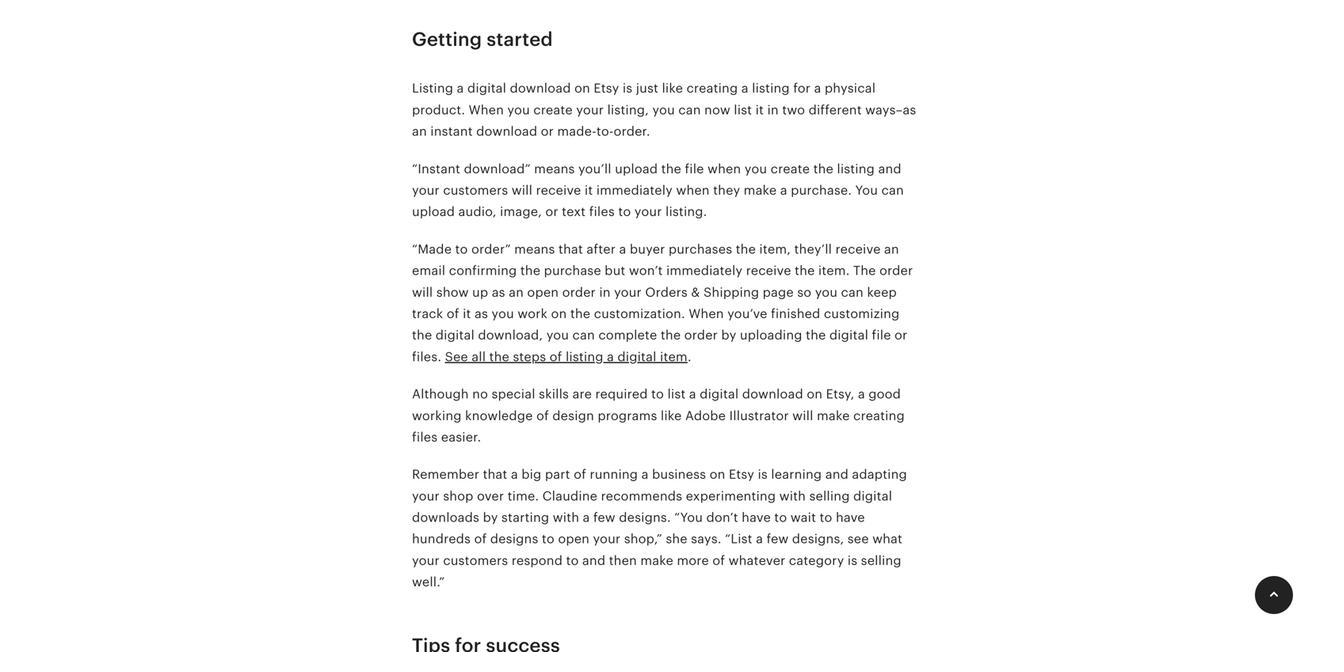 Task type: locate. For each thing, give the bounding box(es) containing it.
1 vertical spatial files
[[412, 431, 438, 445]]

2 vertical spatial make
[[641, 554, 673, 568]]

digital
[[467, 81, 506, 96], [436, 329, 475, 343], [829, 329, 868, 343], [618, 350, 657, 364], [700, 388, 739, 402], [853, 490, 892, 504]]

open up 'work'
[[527, 285, 559, 300]]

selling up "wait"
[[809, 490, 850, 504]]

1 horizontal spatial receive
[[746, 264, 791, 278]]

2 vertical spatial download
[[742, 388, 803, 402]]

can right you
[[882, 183, 904, 198]]

the down purchase
[[570, 307, 591, 321]]

purchase
[[544, 264, 601, 278]]

2 have from the left
[[836, 511, 865, 525]]

make right they
[[744, 183, 777, 198]]

that inside remember that a big part of running a business on etsy is learning and adapting your shop over time. claudine recommends experimenting with selling digital downloads by starting with a few designs. "you don't have to wait to have hundreds of designs to open your shop," she says. "list a few designs, see what your customers respond to and then make more of whatever category is selling well."
[[483, 468, 507, 482]]

in inside listing a digital download on etsy is just like creating a listing for a physical product. when you create your listing, you can now list it in two different ways–as an instant download or made-to-order.
[[767, 103, 779, 117]]

when up they
[[708, 162, 741, 176]]

or left text
[[545, 205, 558, 219]]

on left etsy,
[[807, 388, 823, 402]]

0 horizontal spatial receive
[[536, 183, 581, 198]]

on inside remember that a big part of running a business on etsy is learning and adapting your shop over time. claudine recommends experimenting with selling digital downloads by starting with a few designs. "you don't have to wait to have hundreds of designs to open your shop," she says. "list a few designs, see what your customers respond to and then make more of whatever category is selling well."
[[710, 468, 725, 482]]

a inside "instant download" means you'll upload the file when you create the listing and your customers will receive it immediately when they make a purchase. you can upload audio, image, or text files to your listing.
[[780, 183, 787, 198]]

with
[[779, 490, 806, 504], [553, 511, 579, 525]]

2 vertical spatial listing
[[566, 350, 604, 364]]

2 horizontal spatial an
[[884, 242, 899, 257]]

2 horizontal spatial will
[[793, 409, 813, 423]]

0 horizontal spatial will
[[412, 285, 433, 300]]

digital inside listing a digital download on etsy is just like creating a listing for a physical product. when you create your listing, you can now list it in two different ways–as an instant download or made-to-order.
[[467, 81, 506, 96]]

0 horizontal spatial etsy
[[594, 81, 619, 96]]

1 vertical spatial an
[[884, 242, 899, 257]]

1 vertical spatial immediately
[[666, 264, 743, 278]]

to-
[[597, 124, 614, 139]]

create
[[533, 103, 573, 117], [771, 162, 810, 176]]

the up purchase.
[[813, 162, 834, 176]]

1 vertical spatial make
[[817, 409, 850, 423]]

listing up you
[[837, 162, 875, 176]]

with down the claudine
[[553, 511, 579, 525]]

upload down order. on the top
[[615, 162, 658, 176]]

big
[[522, 468, 542, 482]]

1 vertical spatial list
[[668, 388, 686, 402]]

and left the then
[[582, 554, 606, 568]]

part
[[545, 468, 570, 482]]

listing
[[412, 81, 453, 96]]

your up made-
[[576, 103, 604, 117]]

will
[[512, 183, 533, 198], [412, 285, 433, 300], [793, 409, 813, 423]]

to right "wait"
[[820, 511, 832, 525]]

1 vertical spatial and
[[825, 468, 849, 482]]

0 horizontal spatial create
[[533, 103, 573, 117]]

listing left for
[[752, 81, 790, 96]]

1 horizontal spatial by
[[721, 329, 736, 343]]

more
[[677, 554, 709, 568]]

make inside "instant download" means you'll upload the file when you create the listing and your customers will receive it immediately when they make a purchase. you can upload audio, image, or text files to your listing.
[[744, 183, 777, 198]]

it inside listing a digital download on etsy is just like creating a listing for a physical product. when you create your listing, you can now list it in two different ways–as an instant download or made-to-order.
[[756, 103, 764, 117]]

selling down what
[[861, 554, 902, 568]]

the up files.
[[412, 329, 432, 343]]

file inside ""made to order" means that after a buyer purchases the item, they'll receive an email confirming the purchase but won't immediately receive the item. the order will show up as an open order in your orders & shipping page so you can keep track of it as you work on the customization. when you've finished customizing the digital download, you can complete the order by uploading the digital file or files."
[[872, 329, 891, 343]]

1 vertical spatial as
[[475, 307, 488, 321]]

1 vertical spatial when
[[689, 307, 724, 321]]

uploading
[[740, 329, 802, 343]]

to up buyer
[[618, 205, 631, 219]]

0 vertical spatial few
[[593, 511, 616, 525]]

list up adobe
[[668, 388, 686, 402]]

will up image,
[[512, 183, 533, 198]]

in inside ""made to order" means that after a buyer purchases the item, they'll receive an email confirming the purchase but won't immediately receive the item. the order will show up as an open order in your orders & shipping page so you can keep track of it as you work on the customization. when you've finished customizing the digital download, you can complete the order by uploading the digital file or files."
[[599, 285, 611, 300]]

create inside "instant download" means you'll upload the file when you create the listing and your customers will receive it immediately when they make a purchase. you can upload audio, image, or text files to your listing.
[[771, 162, 810, 176]]

like right just
[[662, 81, 683, 96]]

files inside although no special skills are required to list a digital download on etsy, a good working knowledge of design programs like adobe illustrator will make creating files easier.
[[412, 431, 438, 445]]

etsy up listing,
[[594, 81, 619, 96]]

2 horizontal spatial it
[[756, 103, 764, 117]]

it down show
[[463, 307, 471, 321]]

and
[[878, 162, 902, 176], [825, 468, 849, 482], [582, 554, 606, 568]]

to up 'respond'
[[542, 533, 555, 547]]

of down show
[[447, 307, 459, 321]]

when
[[708, 162, 741, 176], [676, 183, 710, 198]]

files down working
[[412, 431, 438, 445]]

creating inside listing a digital download on etsy is just like creating a listing for a physical product. when you create your listing, you can now list it in two different ways–as an instant download or made-to-order.
[[687, 81, 738, 96]]

"instant
[[412, 162, 460, 176]]

1 horizontal spatial files
[[589, 205, 615, 219]]

means inside "instant download" means you'll upload the file when you create the listing and your customers will receive it immediately when they make a purchase. you can upload audio, image, or text files to your listing.
[[534, 162, 575, 176]]

1 vertical spatial file
[[872, 329, 891, 343]]

that
[[559, 242, 583, 257], [483, 468, 507, 482]]

is down the see
[[848, 554, 858, 568]]

adobe
[[685, 409, 726, 423]]

the right all
[[489, 350, 509, 364]]

0 vertical spatial list
[[734, 103, 752, 117]]

1 vertical spatial by
[[483, 511, 498, 525]]

2 customers from the top
[[443, 554, 508, 568]]

1 vertical spatial means
[[514, 242, 555, 257]]

1 vertical spatial etsy
[[729, 468, 754, 482]]

purchases
[[669, 242, 732, 257]]

digital down adapting
[[853, 490, 892, 504]]

0 vertical spatial customers
[[443, 183, 508, 198]]

a right etsy,
[[858, 388, 865, 402]]

confirming
[[449, 264, 517, 278]]

a right "listing"
[[457, 81, 464, 96]]

although
[[412, 388, 469, 402]]

that inside ""made to order" means that after a buyer purchases the item, they'll receive an email confirming the purchase but won't immediately receive the item. the order will show up as an open order in your orders & shipping page so you can keep track of it as you work on the customization. when you've finished customizing the digital download, you can complete the order by uploading the digital file or files."
[[559, 242, 583, 257]]

for
[[793, 81, 811, 96]]

1 vertical spatial receive
[[836, 242, 881, 257]]

and right learning
[[825, 468, 849, 482]]

0 vertical spatial receive
[[536, 183, 581, 198]]

an for listing a digital download on etsy is just like creating a listing for a physical product. when you create your listing, you can now list it in two different ways–as an instant download or made-to-order.
[[412, 124, 427, 139]]

the left purchase
[[520, 264, 541, 278]]

of down says. at the right of page
[[713, 554, 725, 568]]

download up download"
[[476, 124, 537, 139]]

customizing
[[824, 307, 900, 321]]

2 vertical spatial receive
[[746, 264, 791, 278]]

0 vertical spatial etsy
[[594, 81, 619, 96]]

0 horizontal spatial that
[[483, 468, 507, 482]]

by down you've
[[721, 329, 736, 343]]

2 vertical spatial or
[[895, 329, 908, 343]]

well."
[[412, 576, 445, 590]]

0 horizontal spatial is
[[623, 81, 633, 96]]

is inside listing a digital download on etsy is just like creating a listing for a physical product. when you create your listing, you can now list it in two different ways–as an instant download or made-to-order.
[[623, 81, 633, 96]]

few left 'designs.'
[[593, 511, 616, 525]]

1 vertical spatial like
[[661, 409, 682, 423]]

your up the then
[[593, 533, 621, 547]]

on
[[574, 81, 590, 96], [551, 307, 567, 321], [807, 388, 823, 402], [710, 468, 725, 482]]

1 vertical spatial few
[[767, 533, 789, 547]]

2 horizontal spatial order
[[880, 264, 913, 278]]

1 vertical spatial open
[[558, 533, 590, 547]]

respond
[[512, 554, 563, 568]]

page
[[763, 285, 794, 300]]

1 vertical spatial listing
[[837, 162, 875, 176]]

1 horizontal spatial will
[[512, 183, 533, 198]]

1 vertical spatial with
[[553, 511, 579, 525]]

download up illustrator
[[742, 388, 803, 402]]

customers down hundreds
[[443, 554, 508, 568]]

2 horizontal spatial make
[[817, 409, 850, 423]]

1 customers from the top
[[443, 183, 508, 198]]

open inside ""made to order" means that after a buyer purchases the item, they'll receive an email confirming the purchase but won't immediately receive the item. the order will show up as an open order in your orders & shipping page so you can keep track of it as you work on the customization. when you've finished customizing the digital download, you can complete the order by uploading the digital file or files."
[[527, 285, 559, 300]]

receive
[[536, 183, 581, 198], [836, 242, 881, 257], [746, 264, 791, 278]]

2 vertical spatial an
[[509, 285, 524, 300]]

0 horizontal spatial an
[[412, 124, 427, 139]]

when up listing.
[[676, 183, 710, 198]]

1 vertical spatial it
[[585, 183, 593, 198]]

order down purchase
[[562, 285, 596, 300]]

your inside listing a digital download on etsy is just like creating a listing for a physical product. when you create your listing, you can now list it in two different ways–as an instant download or made-to-order.
[[576, 103, 604, 117]]

0 vertical spatial listing
[[752, 81, 790, 96]]

2 vertical spatial order
[[684, 329, 718, 343]]

customers
[[443, 183, 508, 198], [443, 554, 508, 568]]

upload up "made
[[412, 205, 455, 219]]

customers up the audio, on the left
[[443, 183, 508, 198]]

download
[[510, 81, 571, 96], [476, 124, 537, 139], [742, 388, 803, 402]]

whatever
[[729, 554, 786, 568]]

0 horizontal spatial when
[[469, 103, 504, 117]]

digital up adobe
[[700, 388, 739, 402]]

will inside ""made to order" means that after a buyer purchases the item, they'll receive an email confirming the purchase but won't immediately receive the item. the order will show up as an open order in your orders & shipping page so you can keep track of it as you work on the customization. when you've finished customizing the digital download, you can complete the order by uploading the digital file or files."
[[412, 285, 433, 300]]

won't
[[629, 264, 663, 278]]

file down customizing
[[872, 329, 891, 343]]

see all the steps of listing a digital item link
[[445, 350, 688, 364]]

an up 'work'
[[509, 285, 524, 300]]

"list
[[725, 533, 753, 547]]

list right 'now'
[[734, 103, 752, 117]]

etsy,
[[826, 388, 855, 402]]

receive down item, on the top right of the page
[[746, 264, 791, 278]]

is left just
[[623, 81, 633, 96]]

two
[[782, 103, 805, 117]]

it
[[756, 103, 764, 117], [585, 183, 593, 198], [463, 307, 471, 321]]

few up whatever
[[767, 533, 789, 547]]

is left learning
[[758, 468, 768, 482]]

running
[[590, 468, 638, 482]]

immediately down you'll
[[596, 183, 673, 198]]

1 vertical spatial selling
[[861, 554, 902, 568]]

your down "instant
[[412, 183, 440, 198]]

on up experimenting
[[710, 468, 725, 482]]

with down learning
[[779, 490, 806, 504]]

like inside although no special skills are required to list a digital download on etsy, a good working knowledge of design programs like adobe illustrator will make creating files easier.
[[661, 409, 682, 423]]

you
[[507, 103, 530, 117], [652, 103, 675, 117], [745, 162, 767, 176], [815, 285, 838, 300], [492, 307, 514, 321], [546, 329, 569, 343]]

creating down good
[[853, 409, 905, 423]]

order up keep
[[880, 264, 913, 278]]

your
[[576, 103, 604, 117], [412, 183, 440, 198], [635, 205, 662, 219], [614, 285, 642, 300], [412, 490, 440, 504], [593, 533, 621, 547], [412, 554, 440, 568]]

you inside "instant download" means you'll upload the file when you create the listing and your customers will receive it immediately when they make a purchase. you can upload audio, image, or text files to your listing.
[[745, 162, 767, 176]]

create inside listing a digital download on etsy is just like creating a listing for a physical product. when you create your listing, you can now list it in two different ways–as an instant download or made-to-order.
[[533, 103, 573, 117]]

are
[[572, 388, 592, 402]]

0 vertical spatial like
[[662, 81, 683, 96]]

an
[[412, 124, 427, 139], [884, 242, 899, 257], [509, 285, 524, 300]]

learning
[[771, 468, 822, 482]]

the
[[661, 162, 681, 176], [813, 162, 834, 176], [736, 242, 756, 257], [520, 264, 541, 278], [795, 264, 815, 278], [570, 307, 591, 321], [412, 329, 432, 343], [661, 329, 681, 343], [806, 329, 826, 343], [489, 350, 509, 364]]

files.
[[412, 350, 442, 364]]

or inside "instant download" means you'll upload the file when you create the listing and your customers will receive it immediately when they make a purchase. you can upload audio, image, or text files to your listing.
[[545, 205, 558, 219]]

on inside listing a digital download on etsy is just like creating a listing for a physical product. when you create your listing, you can now list it in two different ways–as an instant download or made-to-order.
[[574, 81, 590, 96]]

that up purchase
[[559, 242, 583, 257]]

of down skills
[[536, 409, 549, 423]]

good
[[869, 388, 901, 402]]

0 vertical spatial in
[[767, 103, 779, 117]]

up
[[472, 285, 488, 300]]

to inside "instant download" means you'll upload the file when you create the listing and your customers will receive it immediately when they make a purchase. you can upload audio, image, or text files to your listing.
[[618, 205, 631, 219]]

open up 'respond'
[[558, 533, 590, 547]]

0 horizontal spatial few
[[593, 511, 616, 525]]

2 horizontal spatial is
[[848, 554, 858, 568]]

1 vertical spatial creating
[[853, 409, 905, 423]]

1 vertical spatial upload
[[412, 205, 455, 219]]

will right illustrator
[[793, 409, 813, 423]]

so
[[797, 285, 812, 300]]

as
[[492, 285, 505, 300], [475, 307, 488, 321]]

an inside listing a digital download on etsy is just like creating a listing for a physical product. when you create your listing, you can now list it in two different ways–as an instant download or made-to-order.
[[412, 124, 427, 139]]

listing a digital download on etsy is just like creating a listing for a physical product. when you create your listing, you can now list it in two different ways–as an instant download or made-to-order.
[[412, 81, 916, 139]]

the up item
[[661, 329, 681, 343]]

show
[[436, 285, 469, 300]]

create up made-
[[533, 103, 573, 117]]

0 vertical spatial with
[[779, 490, 806, 504]]

as down "up" at the top left of the page
[[475, 307, 488, 321]]

item,
[[759, 242, 791, 257]]

when up instant
[[469, 103, 504, 117]]

1 vertical spatial will
[[412, 285, 433, 300]]

to left order"
[[455, 242, 468, 257]]

after
[[587, 242, 616, 257]]

1 vertical spatial or
[[545, 205, 558, 219]]

0 vertical spatial file
[[685, 162, 704, 176]]

your down remember on the left
[[412, 490, 440, 504]]

listing inside "instant download" means you'll upload the file when you create the listing and your customers will receive it immediately when they make a purchase. you can upload audio, image, or text files to your listing.
[[837, 162, 875, 176]]

0 horizontal spatial in
[[599, 285, 611, 300]]

file up listing.
[[685, 162, 704, 176]]

creating inside although no special skills are required to list a digital download on etsy, a good working knowledge of design programs like adobe illustrator will make creating files easier.
[[853, 409, 905, 423]]

by inside ""made to order" means that after a buyer purchases the item, they'll receive an email confirming the purchase but won't immediately receive the item. the order will show up as an open order in your orders & shipping page so you can keep track of it as you work on the customization. when you've finished customizing the digital download, you can complete the order by uploading the digital file or files."
[[721, 329, 736, 343]]

in
[[767, 103, 779, 117], [599, 285, 611, 300]]

1 horizontal spatial when
[[689, 307, 724, 321]]

or inside listing a digital download on etsy is just like creating a listing for a physical product. when you create your listing, you can now list it in two different ways–as an instant download or made-to-order.
[[541, 124, 554, 139]]

it down you'll
[[585, 183, 593, 198]]

0 vertical spatial or
[[541, 124, 554, 139]]

1 vertical spatial create
[[771, 162, 810, 176]]

1 horizontal spatial that
[[559, 242, 583, 257]]

0 vertical spatial immediately
[[596, 183, 673, 198]]

receive up text
[[536, 183, 581, 198]]

download inside although no special skills are required to list a digital download on etsy, a good working knowledge of design programs like adobe illustrator will make creating files easier.
[[742, 388, 803, 402]]

files inside "instant download" means you'll upload the file when you create the listing and your customers will receive it immediately when they make a purchase. you can upload audio, image, or text files to your listing.
[[589, 205, 615, 219]]

item
[[660, 350, 688, 364]]

2 horizontal spatial listing
[[837, 162, 875, 176]]

the up listing.
[[661, 162, 681, 176]]

receive up the the
[[836, 242, 881, 257]]

1 horizontal spatial order
[[684, 329, 718, 343]]

0 horizontal spatial order
[[562, 285, 596, 300]]

0 vertical spatial that
[[559, 242, 583, 257]]

order
[[880, 264, 913, 278], [562, 285, 596, 300], [684, 329, 718, 343]]

now
[[704, 103, 730, 117]]

by down over
[[483, 511, 498, 525]]

see all the steps of listing a digital item .
[[445, 350, 692, 364]]

0 vertical spatial means
[[534, 162, 575, 176]]

1 horizontal spatial in
[[767, 103, 779, 117]]

upload
[[615, 162, 658, 176], [412, 205, 455, 219]]

0 horizontal spatial have
[[742, 511, 771, 525]]

your up buyer
[[635, 205, 662, 219]]

a right for
[[814, 81, 821, 96]]

means down image,
[[514, 242, 555, 257]]

a left big
[[511, 468, 518, 482]]

shop
[[443, 490, 474, 504]]

skills
[[539, 388, 569, 402]]

0 vertical spatial and
[[878, 162, 902, 176]]

says.
[[691, 533, 722, 547]]

or left made-
[[541, 124, 554, 139]]

0 horizontal spatial creating
[[687, 81, 738, 96]]

0 vertical spatial an
[[412, 124, 427, 139]]

0 vertical spatial open
[[527, 285, 559, 300]]

1 horizontal spatial etsy
[[729, 468, 754, 482]]

a up recommends
[[641, 468, 649, 482]]

immediately inside ""made to order" means that after a buyer purchases the item, they'll receive an email confirming the purchase but won't immediately receive the item. the order will show up as an open order in your orders & shipping page so you can keep track of it as you work on the customization. when you've finished customizing the digital download, you can complete the order by uploading the digital file or files."
[[666, 264, 743, 278]]

on inside although no special skills are required to list a digital download on etsy, a good working knowledge of design programs like adobe illustrator will make creating files easier.
[[807, 388, 823, 402]]

your inside ""made to order" means that after a buyer purchases the item, they'll receive an email confirming the purchase but won't immediately receive the item. the order will show up as an open order in your orders & shipping page so you can keep track of it as you work on the customization. when you've finished customizing the digital download, you can complete the order by uploading the digital file or files."
[[614, 285, 642, 300]]

ways–as
[[865, 103, 916, 117]]

have up "list
[[742, 511, 771, 525]]

make inside although no special skills are required to list a digital download on etsy, a good working knowledge of design programs like adobe illustrator will make creating files easier.
[[817, 409, 850, 423]]

0 vertical spatial is
[[623, 81, 633, 96]]

don't
[[706, 511, 738, 525]]

1 horizontal spatial listing
[[752, 81, 790, 96]]

immediately inside "instant download" means you'll upload the file when you create the listing and your customers will receive it immediately when they make a purchase. you can upload audio, image, or text files to your listing.
[[596, 183, 673, 198]]

listing inside listing a digital download on etsy is just like creating a listing for a physical product. when you create your listing, you can now list it in two different ways–as an instant download or made-to-order.
[[752, 81, 790, 96]]

1 vertical spatial is
[[758, 468, 768, 482]]

etsy inside listing a digital download on etsy is just like creating a listing for a physical product. when you create your listing, you can now list it in two different ways–as an instant download or made-to-order.
[[594, 81, 619, 96]]

it left two on the top of the page
[[756, 103, 764, 117]]

when down &
[[689, 307, 724, 321]]

0 horizontal spatial it
[[463, 307, 471, 321]]

1 horizontal spatial create
[[771, 162, 810, 176]]

0 vertical spatial files
[[589, 205, 615, 219]]

on up made-
[[574, 81, 590, 96]]

0 vertical spatial creating
[[687, 81, 738, 96]]

make down etsy,
[[817, 409, 850, 423]]

0 horizontal spatial by
[[483, 511, 498, 525]]

like
[[662, 81, 683, 96], [661, 409, 682, 423]]

a left purchase.
[[780, 183, 787, 198]]

work
[[518, 307, 548, 321]]

or down customizing
[[895, 329, 908, 343]]

0 vertical spatial it
[[756, 103, 764, 117]]

1 horizontal spatial with
[[779, 490, 806, 504]]

1 vertical spatial download
[[476, 124, 537, 139]]

1 horizontal spatial creating
[[853, 409, 905, 423]]



Task type: vqa. For each thing, say whether or not it's contained in the screenshot.
download"
yes



Task type: describe. For each thing, give the bounding box(es) containing it.
keep
[[867, 285, 897, 300]]

of inside although no special skills are required to list a digital download on etsy, a good working knowledge of design programs like adobe illustrator will make creating files easier.
[[536, 409, 549, 423]]

the left item, on the top right of the page
[[736, 242, 756, 257]]

over
[[477, 490, 504, 504]]

list inside although no special skills are required to list a digital download on etsy, a good working knowledge of design programs like adobe illustrator will make creating files easier.
[[668, 388, 686, 402]]

it inside "instant download" means you'll upload the file when you create the listing and your customers will receive it immediately when they make a purchase. you can upload audio, image, or text files to your listing.
[[585, 183, 593, 198]]

0 horizontal spatial as
[[475, 307, 488, 321]]

digital inside remember that a big part of running a business on etsy is learning and adapting your shop over time. claudine recommends experimenting with selling digital downloads by starting with a few designs. "you don't have to wait to have hundreds of designs to open your shop," she says. "list a few designs, see what your customers respond to and then make more of whatever category is selling well."
[[853, 490, 892, 504]]

she
[[666, 533, 688, 547]]

a inside ""made to order" means that after a buyer purchases the item, they'll receive an email confirming the purchase but won't immediately receive the item. the order will show up as an open order in your orders & shipping page so you can keep track of it as you work on the customization. when you've finished customizing the digital download, you can complete the order by uploading the digital file or files."
[[619, 242, 626, 257]]

no
[[472, 388, 488, 402]]

order"
[[471, 242, 511, 257]]

working
[[412, 409, 462, 423]]

listing for list
[[752, 81, 790, 96]]

shipping
[[704, 285, 759, 300]]

remember that a big part of running a business on etsy is learning and adapting your shop over time. claudine recommends experimenting with selling digital downloads by starting with a few designs. "you don't have to wait to have hundreds of designs to open your shop," she says. "list a few designs, see what your customers respond to and then make more of whatever category is selling well."
[[412, 468, 907, 590]]

1 have from the left
[[742, 511, 771, 525]]

will inside although no special skills are required to list a digital download on etsy, a good working knowledge of design programs like adobe illustrator will make creating files easier.
[[793, 409, 813, 423]]

of left designs
[[474, 533, 487, 547]]

to inside ""made to order" means that after a buyer purchases the item, they'll receive an email confirming the purchase but won't immediately receive the item. the order will show up as an open order in your orders & shipping page so you can keep track of it as you work on the customization. when you've finished customizing the digital download, you can complete the order by uploading the digital file or files."
[[455, 242, 468, 257]]

1 horizontal spatial few
[[767, 533, 789, 547]]

make inside remember that a big part of running a business on etsy is learning and adapting your shop over time. claudine recommends experimenting with selling digital downloads by starting with a few designs. "you don't have to wait to have hundreds of designs to open your shop," she says. "list a few designs, see what your customers respond to and then make more of whatever category is selling well."
[[641, 554, 673, 568]]

finished
[[771, 307, 820, 321]]

designs
[[490, 533, 538, 547]]

0 vertical spatial selling
[[809, 490, 850, 504]]

1 horizontal spatial upload
[[615, 162, 658, 176]]

can up see all the steps of listing a digital item .
[[573, 329, 595, 343]]

complete
[[598, 329, 657, 343]]

getting
[[412, 28, 482, 50]]

downloads
[[412, 511, 479, 525]]

adapting
[[852, 468, 907, 482]]

etsy inside remember that a big part of running a business on etsy is learning and adapting your shop over time. claudine recommends experimenting with selling digital downloads by starting with a few designs. "you don't have to wait to have hundreds of designs to open your shop," she says. "list a few designs, see what your customers respond to and then make more of whatever category is selling well."
[[729, 468, 754, 482]]

easier.
[[441, 431, 481, 445]]

required
[[595, 388, 648, 402]]

a right "list
[[756, 533, 763, 547]]

digital up see
[[436, 329, 475, 343]]

to inside although no special skills are required to list a digital download on etsy, a good working knowledge of design programs like adobe illustrator will make creating files easier.
[[651, 388, 664, 402]]

orders
[[645, 285, 688, 300]]

just
[[636, 81, 659, 96]]

item.
[[818, 264, 850, 278]]

product.
[[412, 103, 465, 117]]

physical
[[825, 81, 876, 96]]

listing,
[[607, 103, 649, 117]]

starting
[[502, 511, 549, 525]]

download,
[[478, 329, 543, 343]]

they
[[713, 183, 740, 198]]

2 vertical spatial and
[[582, 554, 606, 568]]

image,
[[500, 205, 542, 219]]

a down the complete
[[607, 350, 614, 364]]

open inside remember that a big part of running a business on etsy is learning and adapting your shop over time. claudine recommends experimenting with selling digital downloads by starting with a few designs. "you don't have to wait to have hundreds of designs to open your shop," she says. "list a few designs, see what your customers respond to and then make more of whatever category is selling well."
[[558, 533, 590, 547]]

started
[[487, 28, 553, 50]]

hundreds
[[412, 533, 471, 547]]

experimenting
[[686, 490, 776, 504]]

an for "made to order" means that after a buyer purchases the item, they'll receive an email confirming the purchase but won't immediately receive the item. the order will show up as an open order in your orders & shipping page so you can keep track of it as you work on the customization. when you've finished customizing the digital download, you can complete the order by uploading the digital file or files.
[[509, 285, 524, 300]]

customization.
[[594, 307, 685, 321]]

then
[[609, 554, 637, 568]]

and inside "instant download" means you'll upload the file when you create the listing and your customers will receive it immediately when they make a purchase. you can upload audio, image, or text files to your listing.
[[878, 162, 902, 176]]

like inside listing a digital download on etsy is just like creating a listing for a physical product. when you create your listing, you can now list it in two different ways–as an instant download or made-to-order.
[[662, 81, 683, 96]]

getting started
[[412, 28, 553, 50]]

text
[[562, 205, 586, 219]]

1 horizontal spatial is
[[758, 468, 768, 482]]

made-
[[557, 124, 597, 139]]

2 horizontal spatial receive
[[836, 242, 881, 257]]

of inside ""made to order" means that after a buyer purchases the item, they'll receive an email confirming the purchase but won't immediately receive the item. the order will show up as an open order in your orders & shipping page so you can keep track of it as you work on the customization. when you've finished customizing the digital download, you can complete the order by uploading the digital file or files."
[[447, 307, 459, 321]]

the
[[853, 264, 876, 278]]

all
[[472, 350, 486, 364]]

claudine
[[542, 490, 598, 504]]

what
[[872, 533, 903, 547]]

can inside listing a digital download on etsy is just like creating a listing for a physical product. when you create your listing, you can now list it in two different ways–as an instant download or made-to-order.
[[678, 103, 701, 117]]

programs
[[598, 409, 657, 423]]

&
[[691, 285, 700, 300]]

shop,"
[[624, 533, 662, 547]]

a up adobe
[[689, 388, 696, 402]]

designs,
[[792, 533, 844, 547]]

digital inside although no special skills are required to list a digital download on etsy, a good working knowledge of design programs like adobe illustrator will make creating files easier.
[[700, 388, 739, 402]]

on inside ""made to order" means that after a buyer purchases the item, they'll receive an email confirming the purchase but won't immediately receive the item. the order will show up as an open order in your orders & shipping page so you can keep track of it as you work on the customization. when you've finished customizing the digital download, you can complete the order by uploading the digital file or files."
[[551, 307, 567, 321]]

audio,
[[458, 205, 497, 219]]

receive inside "instant download" means you'll upload the file when you create the listing and your customers will receive it immediately when they make a purchase. you can upload audio, image, or text files to your listing.
[[536, 183, 581, 198]]

your up well."
[[412, 554, 440, 568]]

or inside ""made to order" means that after a buyer purchases the item, they'll receive an email confirming the purchase but won't immediately receive the item. the order will show up as an open order in your orders & shipping page so you can keep track of it as you work on the customization. when you've finished customizing the digital download, you can complete the order by uploading the digital file or files."
[[895, 329, 908, 343]]

steps
[[513, 350, 546, 364]]

"instant download" means you'll upload the file when you create the listing and your customers will receive it immediately when they make a purchase. you can upload audio, image, or text files to your listing.
[[412, 162, 904, 219]]

can up customizing
[[841, 285, 864, 300]]

different
[[809, 103, 862, 117]]

1 horizontal spatial and
[[825, 468, 849, 482]]

but
[[605, 264, 626, 278]]

time.
[[508, 490, 539, 504]]

digital down customizing
[[829, 329, 868, 343]]

0 vertical spatial order
[[880, 264, 913, 278]]

0 vertical spatial when
[[708, 162, 741, 176]]

the up so
[[795, 264, 815, 278]]

can inside "instant download" means you'll upload the file when you create the listing and your customers will receive it immediately when they make a purchase. you can upload audio, image, or text files to your listing.
[[882, 183, 904, 198]]

category
[[789, 554, 844, 568]]

business
[[652, 468, 706, 482]]

track
[[412, 307, 443, 321]]

to right 'respond'
[[566, 554, 579, 568]]

see
[[848, 533, 869, 547]]

1 vertical spatial when
[[676, 183, 710, 198]]

"made to order" means that after a buyer purchases the item, they'll receive an email confirming the purchase but won't immediately receive the item. the order will show up as an open order in your orders & shipping page so you can keep track of it as you work on the customization. when you've finished customizing the digital download, you can complete the order by uploading the digital file or files.
[[412, 242, 913, 364]]

knowledge
[[465, 409, 533, 423]]

0 horizontal spatial listing
[[566, 350, 604, 364]]

1 horizontal spatial as
[[492, 285, 505, 300]]

by inside remember that a big part of running a business on etsy is learning and adapting your shop over time. claudine recommends experimenting with selling digital downloads by starting with a few designs. "you don't have to wait to have hundreds of designs to open your shop," she says. "list a few designs, see what your customers respond to and then make more of whatever category is selling well."
[[483, 511, 498, 525]]

buyer
[[630, 242, 665, 257]]

of right part at the bottom
[[574, 468, 586, 482]]

means inside ""made to order" means that after a buyer purchases the item, they'll receive an email confirming the purchase but won't immediately receive the item. the order will show up as an open order in your orders & shipping page so you can keep track of it as you work on the customization. when you've finished customizing the digital download, you can complete the order by uploading the digital file or files."
[[514, 242, 555, 257]]

of right the steps
[[550, 350, 562, 364]]

the down finished
[[806, 329, 826, 343]]

will inside "instant download" means you'll upload the file when you create the listing and your customers will receive it immediately when they make a purchase. you can upload audio, image, or text files to your listing.
[[512, 183, 533, 198]]

illustrator
[[729, 409, 789, 423]]

you
[[855, 183, 878, 198]]

listing for you
[[837, 162, 875, 176]]

purchase.
[[791, 183, 852, 198]]

0 vertical spatial download
[[510, 81, 571, 96]]

customers inside "instant download" means you'll upload the file when you create the listing and your customers will receive it immediately when they make a purchase. you can upload audio, image, or text files to your listing.
[[443, 183, 508, 198]]

it inside ""made to order" means that after a buyer purchases the item, they'll receive an email confirming the purchase but won't immediately receive the item. the order will show up as an open order in your orders & shipping page so you can keep track of it as you work on the customization. when you've finished customizing the digital download, you can complete the order by uploading the digital file or files."
[[463, 307, 471, 321]]

wait
[[791, 511, 816, 525]]

"you
[[674, 511, 703, 525]]

2 vertical spatial is
[[848, 554, 858, 568]]

1 horizontal spatial selling
[[861, 554, 902, 568]]

when inside ""made to order" means that after a buyer purchases the item, they'll receive an email confirming the purchase but won't immediately receive the item. the order will show up as an open order in your orders & shipping page so you can keep track of it as you work on the customization. when you've finished customizing the digital download, you can complete the order by uploading the digital file or files."
[[689, 307, 724, 321]]

a left for
[[741, 81, 749, 96]]

list inside listing a digital download on etsy is just like creating a listing for a physical product. when you create your listing, you can now list it in two different ways–as an instant download or made-to-order.
[[734, 103, 752, 117]]

customers inside remember that a big part of running a business on etsy is learning and adapting your shop over time. claudine recommends experimenting with selling digital downloads by starting with a few designs. "you don't have to wait to have hundreds of designs to open your shop," she says. "list a few designs, see what your customers respond to and then make more of whatever category is selling well."
[[443, 554, 508, 568]]

0 horizontal spatial upload
[[412, 205, 455, 219]]

0 horizontal spatial with
[[553, 511, 579, 525]]

when inside listing a digital download on etsy is just like creating a listing for a physical product. when you create your listing, you can now list it in two different ways–as an instant download or made-to-order.
[[469, 103, 504, 117]]

see
[[445, 350, 468, 364]]

file inside "instant download" means you'll upload the file when you create the listing and your customers will receive it immediately when they make a purchase. you can upload audio, image, or text files to your listing.
[[685, 162, 704, 176]]

listing.
[[666, 205, 707, 219]]

remember
[[412, 468, 479, 482]]

to left "wait"
[[774, 511, 787, 525]]

special
[[492, 388, 535, 402]]

recommends
[[601, 490, 682, 504]]

digital down the complete
[[618, 350, 657, 364]]

a down the claudine
[[583, 511, 590, 525]]

you've
[[727, 307, 767, 321]]



